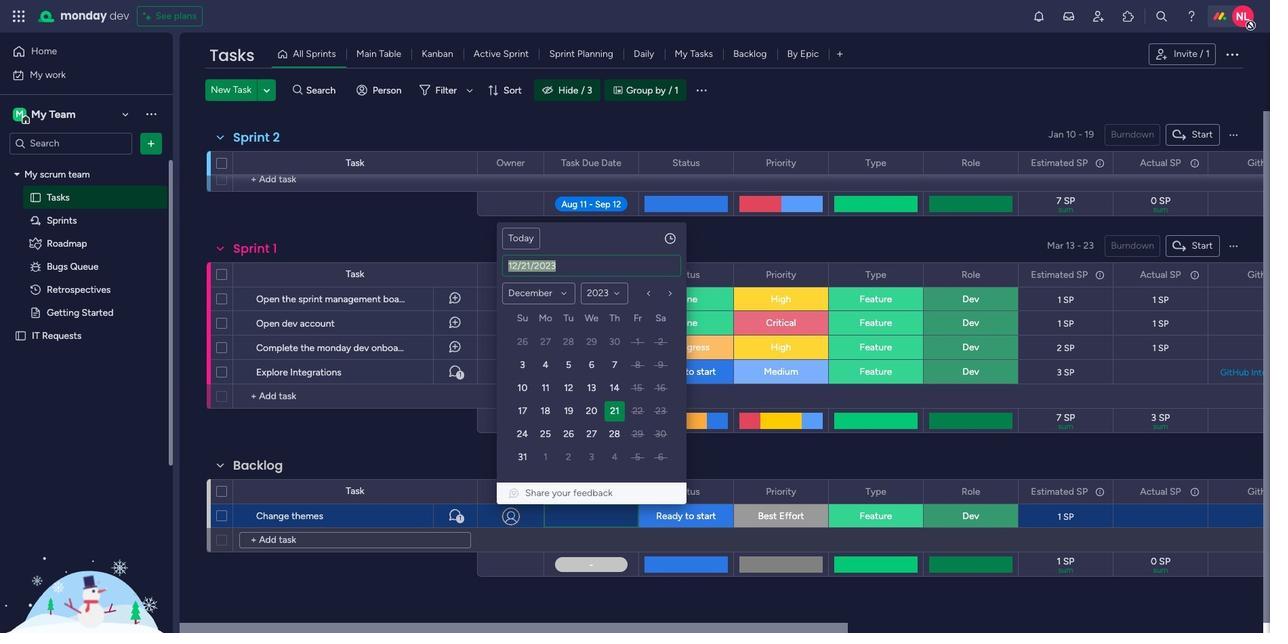 Task type: describe. For each thing, give the bounding box(es) containing it.
angle down image
[[264, 85, 270, 95]]

previous image
[[643, 288, 654, 299]]

my work image
[[12, 69, 24, 81]]

0 horizontal spatial menu image
[[695, 83, 708, 97]]

friday element
[[626, 310, 649, 331]]

caret down image
[[14, 169, 20, 179]]

0 vertical spatial + add task text field
[[240, 388, 471, 405]]

menu image
[[1228, 129, 1239, 140]]

add time image
[[664, 232, 677, 245]]

arrow down image
[[462, 82, 478, 98]]

monday element
[[534, 310, 557, 331]]

december image
[[558, 288, 569, 299]]

1 column information image from the top
[[1095, 158, 1106, 168]]

search everything image
[[1155, 9, 1169, 23]]

0 vertical spatial public board image
[[29, 191, 42, 204]]

1 vertical spatial public board image
[[29, 306, 42, 319]]

lottie animation element
[[0, 496, 173, 633]]

tuesday element
[[557, 310, 580, 331]]

+ Add task text field
[[240, 172, 471, 188]]

noah lott image
[[1232, 5, 1254, 27]]

next image
[[665, 288, 676, 299]]

1 vertical spatial + add task text field
[[239, 532, 471, 548]]

select product image
[[12, 9, 26, 23]]

Date field
[[503, 256, 681, 276]]



Task type: locate. For each thing, give the bounding box(es) containing it.
Search in workspace field
[[28, 136, 113, 151]]

0 vertical spatial column information image
[[1095, 158, 1106, 168]]

add view image
[[837, 49, 843, 59]]

v2 search image
[[293, 83, 303, 98]]

2023 image
[[612, 288, 622, 299]]

1 vertical spatial column information image
[[1095, 486, 1106, 497]]

options image
[[144, 137, 158, 150], [525, 152, 534, 175], [1189, 152, 1198, 175], [1189, 263, 1198, 286], [188, 307, 199, 339], [809, 480, 819, 503], [1189, 480, 1198, 503]]

row group
[[511, 331, 672, 469]]

inbox image
[[1062, 9, 1076, 23]]

1 horizontal spatial menu image
[[1228, 241, 1239, 251]]

home image
[[12, 45, 26, 58]]

thursday element
[[603, 310, 626, 331]]

Search field
[[303, 81, 343, 100]]

menu image
[[695, 83, 708, 97], [1228, 241, 1239, 251]]

workspace selection element
[[13, 106, 78, 124]]

None field
[[206, 44, 258, 67], [230, 129, 283, 146], [493, 156, 528, 170], [558, 156, 625, 170], [669, 156, 704, 170], [763, 156, 800, 170], [862, 156, 890, 170], [958, 156, 984, 170], [1028, 156, 1091, 170], [1137, 156, 1185, 170], [1244, 156, 1270, 170], [230, 240, 281, 258], [493, 267, 528, 282], [558, 267, 625, 282], [669, 267, 704, 282], [763, 267, 800, 282], [862, 267, 890, 282], [958, 267, 984, 282], [1028, 267, 1091, 282], [1137, 267, 1185, 282], [1244, 267, 1270, 282], [230, 457, 286, 475], [493, 484, 528, 499], [558, 484, 625, 499], [669, 484, 704, 499], [763, 484, 800, 499], [862, 484, 890, 499], [958, 484, 984, 499], [1028, 484, 1091, 499], [1137, 484, 1185, 499], [1244, 484, 1270, 499], [206, 44, 258, 67], [230, 129, 283, 146], [493, 156, 528, 170], [558, 156, 625, 170], [669, 156, 704, 170], [763, 156, 800, 170], [862, 156, 890, 170], [958, 156, 984, 170], [1028, 156, 1091, 170], [1137, 156, 1185, 170], [1244, 156, 1270, 170], [230, 240, 281, 258], [493, 267, 528, 282], [558, 267, 625, 282], [669, 267, 704, 282], [763, 267, 800, 282], [862, 267, 890, 282], [958, 267, 984, 282], [1028, 267, 1091, 282], [1137, 267, 1185, 282], [1244, 267, 1270, 282], [230, 457, 286, 475], [493, 484, 528, 499], [558, 484, 625, 499], [669, 484, 704, 499], [763, 484, 800, 499], [862, 484, 890, 499], [958, 484, 984, 499], [1028, 484, 1091, 499], [1137, 484, 1185, 499], [1244, 484, 1270, 499]]

option
[[0, 162, 173, 165]]

see plans image
[[143, 8, 156, 24]]

lottie animation image
[[0, 496, 173, 633]]

workspace options image
[[144, 107, 158, 121]]

sunday element
[[511, 310, 534, 331]]

saturday element
[[649, 310, 672, 331]]

grid
[[511, 310, 672, 469]]

1 vertical spatial menu image
[[1228, 241, 1239, 251]]

public board image
[[29, 191, 42, 204], [29, 306, 42, 319], [14, 329, 27, 342]]

notifications image
[[1032, 9, 1046, 23]]

2 vertical spatial public board image
[[14, 329, 27, 342]]

list box
[[0, 160, 173, 530]]

apps image
[[1122, 9, 1135, 23]]

options image
[[1224, 46, 1241, 62], [620, 152, 629, 175], [1094, 152, 1104, 175], [714, 263, 724, 286], [809, 263, 819, 286], [904, 263, 914, 286], [999, 263, 1009, 286], [1094, 263, 1104, 286], [188, 282, 199, 315], [188, 331, 199, 364], [188, 356, 199, 388], [714, 480, 724, 503], [904, 480, 914, 503], [999, 480, 1009, 503], [1094, 480, 1104, 503]]

2 column information image from the top
[[1095, 486, 1106, 497]]

column information image
[[1190, 158, 1201, 168], [1095, 269, 1106, 280], [1190, 269, 1201, 280], [1190, 486, 1201, 497]]

workspace image
[[13, 107, 26, 122]]

+ Add task text field
[[240, 388, 471, 405], [239, 532, 471, 548]]

help image
[[1185, 9, 1198, 23]]

wednesday element
[[580, 310, 603, 331]]

0 vertical spatial menu image
[[695, 83, 708, 97]]

invite members image
[[1092, 9, 1106, 23]]

column information image
[[1095, 158, 1106, 168], [1095, 486, 1106, 497]]



Task type: vqa. For each thing, say whether or not it's contained in the screenshot.
topmost + Add task text field
yes



